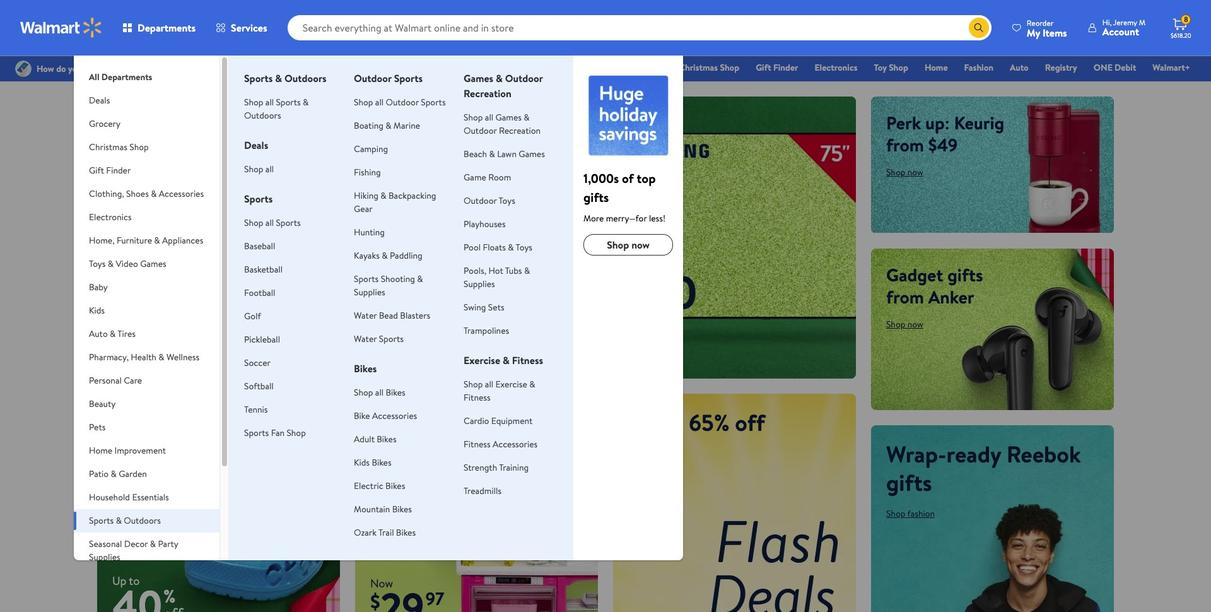 Task type: vqa. For each thing, say whether or not it's contained in the screenshot.
the Supercenter
no



Task type: describe. For each thing, give the bounding box(es) containing it.
camping link
[[354, 143, 388, 155]]

beach
[[464, 148, 487, 160]]

tennis
[[244, 403, 268, 416]]

your
[[209, 286, 253, 318]]

electric
[[354, 480, 384, 492]]

gift for gift finder link
[[756, 61, 771, 74]]

beach & lawn games
[[464, 148, 545, 160]]

up for up to
[[112, 573, 126, 589]]

electronics button
[[74, 206, 220, 229]]

kids for kids
[[89, 304, 105, 317]]

supplies for seasonal decor & party supplies
[[89, 551, 120, 563]]

trampolines link
[[464, 324, 509, 337]]

trampolines
[[464, 324, 509, 337]]

home for home improvement
[[89, 444, 112, 457]]

sports fan shop
[[244, 427, 306, 439]]

fishing link
[[354, 166, 381, 179]]

search icon image
[[974, 23, 984, 33]]

shop up "pharmacy,"
[[112, 327, 132, 339]]

auto for auto & tires
[[89, 327, 108, 340]]

home, furniture & appliances button
[[74, 229, 220, 252]]

shop all
[[244, 163, 274, 175]]

all departments
[[89, 71, 152, 83]]

accessories inside dropdown button
[[159, 187, 204, 200]]

adult bikes link
[[354, 433, 397, 445]]

& inside pools, hot tubs & supplies
[[524, 264, 530, 277]]

walmart image
[[20, 18, 102, 38]]

games inside games & outdoor recreation
[[464, 71, 494, 85]]

bikes up shop all bikes
[[354, 362, 377, 375]]

clothing,
[[89, 187, 124, 200]]

christmas shop for 'christmas shop' dropdown button
[[89, 141, 149, 153]]

shop now for gadget gifts from anker
[[887, 318, 924, 330]]

swing sets
[[464, 301, 505, 314]]

garden
[[119, 468, 147, 480]]

supplies inside sports shooting & supplies
[[354, 286, 385, 298]]

finder for gift finder link
[[774, 61, 799, 74]]

2 horizontal spatial outdoors
[[285, 71, 327, 85]]

97
[[426, 586, 444, 611]]

exercise & fitness
[[464, 353, 543, 367]]

going
[[370, 175, 493, 245]]

games inside shop all games & outdoor recreation
[[496, 111, 522, 124]]

shop down "up" on the top of page
[[244, 163, 263, 175]]

beauty
[[89, 398, 116, 410]]

trail
[[379, 526, 394, 539]]

ozark
[[354, 526, 377, 539]]

0 vertical spatial exercise
[[464, 353, 500, 367]]

home for home
[[925, 61, 948, 74]]

gadget gifts from anker
[[887, 262, 983, 309]]

shop up 'clothing,'
[[112, 166, 132, 179]]

crocs
[[112, 286, 169, 318]]

game
[[464, 171, 486, 184]]

top
[[637, 170, 656, 187]]

beach & lawn games link
[[464, 148, 545, 160]]

water sports
[[354, 333, 404, 345]]

shop inside shop all games & outdoor recreation
[[464, 111, 483, 124]]

patio & garden button
[[74, 463, 220, 486]]

1 horizontal spatial sports & outdoors
[[244, 71, 327, 85]]

electronics for electronics link
[[815, 61, 858, 74]]

shop down perk
[[887, 166, 906, 179]]

shop now down merry—for
[[607, 238, 650, 252]]

cardio equipment
[[464, 415, 533, 427]]

gifts inside the wrap-ready reebok gifts
[[887, 467, 932, 498]]

water for water bead blasters
[[354, 309, 377, 322]]

all for shop all outdoor sports
[[375, 96, 384, 109]]

fitness accessories
[[464, 438, 538, 451]]

basketball
[[244, 263, 283, 276]]

hiking
[[354, 189, 379, 202]]

swing sets link
[[464, 301, 505, 314]]

of
[[622, 170, 634, 187]]

walmart+
[[1153, 61, 1191, 74]]

decor
[[124, 538, 148, 550]]

Walmart Site-Wide search field
[[288, 15, 992, 40]]

pickleball
[[244, 333, 280, 346]]

mountain
[[354, 503, 390, 516]]

up for up to 65% off
[[628, 407, 657, 438]]

toy shop
[[874, 61, 909, 74]]

a
[[398, 407, 407, 432]]

game room link
[[464, 171, 511, 184]]

bikes up the mountain bikes link
[[386, 480, 405, 492]]

hiking & backpacking gear
[[354, 189, 436, 215]]

football
[[244, 286, 275, 299]]

sports inside dropdown button
[[89, 514, 114, 527]]

exercise inside shop all exercise & fitness
[[496, 378, 527, 391]]

shop right toy
[[889, 61, 909, 74]]

auto for auto
[[1010, 61, 1029, 74]]

gift finder for gift finder link
[[756, 61, 799, 74]]

outdoors inside sports & outdoors dropdown button
[[124, 514, 161, 527]]

now for perk up: keurig from $49
[[908, 166, 924, 179]]

hiking & backpacking gear link
[[354, 189, 436, 215]]

kayaks
[[354, 249, 380, 262]]

now for select lego® sets up to 20% off
[[134, 166, 149, 179]]

grocery for grocery
[[89, 117, 120, 130]]

treadmills
[[464, 485, 502, 497]]

auto & tires
[[89, 327, 136, 340]]

now for crocs for your crew
[[134, 327, 149, 339]]

treadmills link
[[464, 485, 502, 497]]

pharmacy,
[[89, 351, 129, 363]]

20%
[[112, 133, 145, 157]]

home link
[[919, 61, 954, 74]]

boating
[[354, 119, 384, 132]]

baby
[[89, 281, 108, 293]]

0 vertical spatial fitness
[[512, 353, 543, 367]]

to for up to
[[129, 573, 140, 589]]

cardio equipment link
[[464, 415, 533, 427]]

baseball
[[244, 240, 275, 252]]

room
[[489, 171, 511, 184]]

outdoor up playhouses link
[[464, 194, 497, 207]]

outdoor sports
[[354, 71, 423, 85]]

shop up bike
[[354, 386, 373, 399]]

party
[[158, 538, 178, 550]]

sports & outdoors button
[[74, 509, 220, 533]]

& inside sports shooting & supplies
[[417, 273, 423, 285]]

departments button
[[112, 13, 206, 43]]

0 vertical spatial toys
[[499, 194, 515, 207]]

shop fashion link
[[887, 507, 935, 520]]

game room
[[464, 171, 511, 184]]

shop samsung link
[[434, 251, 490, 263]]

now dollar 29.97 null group
[[355, 576, 444, 612]]

all for shop all exercise & fitness
[[485, 378, 494, 391]]

shop all outdoor sports link
[[354, 96, 446, 109]]

perk
[[887, 110, 921, 135]]

sets
[[220, 110, 250, 135]]

pool
[[464, 241, 481, 254]]

shop now link for gadget gifts from anker
[[887, 318, 924, 330]]

deals button
[[74, 89, 220, 112]]

& inside hiking & backpacking gear
[[381, 189, 387, 202]]

hi,
[[1103, 17, 1112, 28]]

sports inside shop all sports & outdoors
[[276, 96, 301, 109]]

all for shop all
[[266, 163, 274, 175]]

lawn
[[497, 148, 517, 160]]

hot
[[489, 264, 503, 277]]

one
[[1094, 61, 1113, 74]]

christmas shop for the christmas shop link in the right top of the page
[[679, 61, 740, 74]]

shop now link down merry—for
[[584, 234, 673, 256]]

shop up boating
[[354, 96, 373, 109]]

essentials inside dropdown button
[[132, 491, 169, 504]]

m
[[1139, 17, 1146, 28]]

all departments link
[[74, 56, 220, 89]]

grocery & essentials link
[[579, 61, 668, 74]]

soccer
[[244, 357, 271, 369]]

seasonal decor & party supplies button
[[74, 533, 220, 569]]

perk up: keurig from $49
[[887, 110, 1005, 157]]

shop inside dropdown button
[[130, 141, 149, 153]]

golf
[[244, 310, 261, 322]]

recreation inside shop all games & outdoor recreation
[[499, 124, 541, 137]]

up:
[[926, 110, 950, 135]]

shop all link
[[244, 163, 274, 175]]

shop all sports & outdoors link
[[244, 96, 309, 122]]

shop all sports & outdoors
[[244, 96, 309, 122]]

baby button
[[74, 276, 220, 299]]

electric bikes link
[[354, 480, 405, 492]]

recreation inside games & outdoor recreation
[[464, 86, 512, 100]]

8
[[1184, 14, 1189, 25]]



Task type: locate. For each thing, give the bounding box(es) containing it.
sports & outdoors down household essentials
[[89, 514, 161, 527]]

outdoors up shop all
[[244, 109, 281, 122]]

household
[[89, 491, 130, 504]]

deals down "up" on the top of page
[[244, 138, 268, 152]]

0 horizontal spatial christmas shop
[[89, 141, 149, 153]]

1 vertical spatial essentials
[[132, 491, 169, 504]]

1 horizontal spatial finder
[[774, 61, 799, 74]]

1 vertical spatial outdoors
[[244, 109, 281, 122]]

playhouses link
[[464, 218, 506, 230]]

kids button
[[74, 299, 220, 322]]

bikes
[[354, 362, 377, 375], [386, 386, 406, 399], [377, 433, 397, 445], [372, 456, 392, 469], [386, 480, 405, 492], [392, 503, 412, 516], [396, 526, 416, 539]]

gift inside gift finder dropdown button
[[89, 164, 104, 177]]

supplies down pools,
[[464, 278, 495, 290]]

$49
[[929, 133, 958, 157]]

0 horizontal spatial to
[[129, 573, 140, 589]]

sports inside sports shooting & supplies
[[354, 273, 379, 285]]

1 horizontal spatial outdoors
[[244, 109, 281, 122]]

2 vertical spatial fitness
[[464, 438, 491, 451]]

shop now link
[[112, 166, 149, 179], [887, 166, 924, 179], [584, 234, 673, 256], [887, 318, 924, 330], [112, 327, 149, 339], [370, 441, 408, 453]]

water down water bead blasters link
[[354, 333, 377, 345]]

gear
[[354, 203, 373, 215]]

to inside select lego® sets up to 20% off
[[278, 110, 295, 135]]

equipment
[[491, 415, 533, 427]]

supplies inside pools, hot tubs & supplies
[[464, 278, 495, 290]]

0 vertical spatial from
[[887, 133, 924, 157]]

shop now up 'health'
[[112, 327, 149, 339]]

sports & outdoors inside dropdown button
[[89, 514, 161, 527]]

deals right games & outdoor recreation
[[547, 61, 568, 74]]

1 horizontal spatial up
[[628, 407, 657, 438]]

1 vertical spatial toys
[[516, 241, 533, 254]]

0 horizontal spatial home
[[89, 444, 112, 457]]

up to 40 percent off group
[[97, 573, 183, 612]]

shop now link for select lego® sets up to 20% off
[[112, 166, 149, 179]]

outdoors up shop all sports & outdoors link
[[285, 71, 327, 85]]

kids down baby
[[89, 304, 105, 317]]

games down home, furniture & appliances dropdown button
[[140, 257, 166, 270]]

shop now for select lego® sets up to 20% off
[[112, 166, 149, 179]]

1,000s of top gifts more merry—for less!
[[584, 170, 666, 225]]

grocery up 20%
[[89, 117, 120, 130]]

backpacking
[[389, 189, 436, 202]]

1 vertical spatial auto
[[89, 327, 108, 340]]

1 vertical spatial gift
[[89, 164, 104, 177]]

2 from from the top
[[887, 284, 924, 309]]

1 horizontal spatial grocery
[[584, 61, 615, 74]]

sports & outdoors
[[244, 71, 327, 85], [89, 514, 161, 527]]

shop up baseball link
[[244, 216, 263, 229]]

water left bead
[[354, 309, 377, 322]]

essentials down patio & garden dropdown button
[[132, 491, 169, 504]]

shop left fashion
[[887, 507, 906, 520]]

christmas shop inside 'christmas shop' dropdown button
[[89, 141, 149, 153]]

hunting
[[354, 226, 385, 239]]

shop down merry—for
[[607, 238, 629, 252]]

all for shop all games & outdoor recreation
[[485, 111, 494, 124]]

keurig
[[954, 110, 1005, 135]]

water for water sports
[[354, 333, 377, 345]]

games up shop all games & outdoor recreation
[[464, 71, 494, 85]]

finder up 'clothing,'
[[106, 164, 131, 177]]

accessories for fitness accessories
[[493, 438, 538, 451]]

shop now for perk up: keurig from $49
[[887, 166, 924, 179]]

0 horizontal spatial gift
[[89, 164, 104, 177]]

floats
[[483, 241, 506, 254]]

all inside shop all sports & outdoors
[[266, 96, 274, 109]]

fitness up shop all exercise & fitness
[[512, 353, 543, 367]]

1 vertical spatial deals
[[89, 94, 110, 107]]

shop now link for crocs for your crew
[[112, 327, 149, 339]]

1 vertical spatial christmas
[[89, 141, 127, 153]]

0 horizontal spatial outdoors
[[124, 514, 161, 527]]

shop down grocery "dropdown button"
[[130, 141, 149, 153]]

fan
[[271, 427, 285, 439]]

kids for kids bikes
[[354, 456, 370, 469]]

now for gadget gifts from anker
[[908, 318, 924, 330]]

now for it's a barbie world!
[[392, 441, 408, 453]]

0 horizontal spatial electronics
[[89, 211, 132, 223]]

shop now link up kids bikes link
[[370, 441, 408, 453]]

exercise down exercise & fitness at left
[[496, 378, 527, 391]]

swing
[[464, 301, 486, 314]]

& inside shop all games & outdoor recreation
[[524, 111, 530, 124]]

electronics for electronics dropdown button
[[89, 211, 132, 223]]

deals for "deals" link
[[547, 61, 568, 74]]

outdoors inside shop all sports & outdoors
[[244, 109, 281, 122]]

shop now down gadget gifts from anker
[[887, 318, 924, 330]]

1 from from the top
[[887, 133, 924, 157]]

1 horizontal spatial off
[[735, 407, 765, 438]]

0 vertical spatial water
[[354, 309, 377, 322]]

2 vertical spatial outdoors
[[124, 514, 161, 527]]

bike
[[354, 410, 370, 422]]

soccer link
[[244, 357, 271, 369]]

christmas for 'christmas shop' dropdown button
[[89, 141, 127, 153]]

all down "up" on the top of page
[[266, 163, 274, 175]]

0 vertical spatial gift finder
[[756, 61, 799, 74]]

bike accessories
[[354, 410, 417, 422]]

shooting
[[381, 273, 415, 285]]

1 vertical spatial christmas shop
[[89, 141, 149, 153]]

select
[[112, 110, 160, 135]]

games inside the toys & video games dropdown button
[[140, 257, 166, 270]]

shop right the fan
[[287, 427, 306, 439]]

from inside gadget gifts from anker
[[887, 284, 924, 309]]

0 horizontal spatial accessories
[[159, 187, 204, 200]]

shop now link up 'health'
[[112, 327, 149, 339]]

1 vertical spatial electronics
[[89, 211, 132, 223]]

gadget
[[887, 262, 944, 287]]

0 horizontal spatial toys
[[89, 257, 106, 270]]

shop left paddling
[[370, 251, 390, 263]]

0 vertical spatial to
[[278, 110, 295, 135]]

2 horizontal spatial to
[[663, 407, 684, 438]]

departments up all departments link
[[138, 21, 196, 35]]

sports & outdoors image
[[584, 71, 673, 160]]

0 vertical spatial departments
[[138, 21, 196, 35]]

baseball link
[[244, 240, 275, 252]]

sports
[[244, 71, 273, 85], [394, 71, 423, 85], [276, 96, 301, 109], [421, 96, 446, 109], [244, 192, 273, 206], [276, 216, 301, 229], [354, 273, 379, 285], [379, 333, 404, 345], [244, 427, 269, 439], [89, 514, 114, 527]]

electronics inside dropdown button
[[89, 211, 132, 223]]

supplies inside seasonal decor & party supplies
[[89, 551, 120, 563]]

now up shoes
[[134, 166, 149, 179]]

1 vertical spatial from
[[887, 284, 924, 309]]

shop left 'samsung'
[[434, 251, 454, 263]]

1 horizontal spatial kids
[[354, 456, 370, 469]]

0 vertical spatial christmas
[[679, 61, 718, 74]]

fast!
[[504, 175, 601, 245]]

departments up deals "dropdown button"
[[101, 71, 152, 83]]

fashion
[[965, 61, 994, 74]]

gift for gift finder dropdown button
[[89, 164, 104, 177]]

deals
[[547, 61, 568, 74], [89, 94, 110, 107], [244, 138, 268, 152]]

shop up kids bikes link
[[370, 441, 390, 453]]

now down gadget gifts from anker
[[908, 318, 924, 330]]

1 horizontal spatial christmas
[[679, 61, 718, 74]]

fitness inside shop all exercise & fitness
[[464, 391, 491, 404]]

finder inside dropdown button
[[106, 164, 131, 177]]

all up baseball link
[[266, 216, 274, 229]]

sports fan shop link
[[244, 427, 306, 439]]

1 horizontal spatial home
[[925, 61, 948, 74]]

pools,
[[464, 264, 487, 277]]

fashion
[[908, 507, 935, 520]]

all for shop all sports
[[266, 216, 274, 229]]

0 vertical spatial accessories
[[159, 187, 204, 200]]

&
[[617, 61, 623, 74], [275, 71, 282, 85], [496, 71, 503, 85], [303, 96, 309, 109], [524, 111, 530, 124], [386, 119, 392, 132], [489, 148, 495, 160], [151, 187, 157, 200], [381, 189, 387, 202], [154, 234, 160, 247], [508, 241, 514, 254], [382, 249, 388, 262], [108, 257, 114, 270], [524, 264, 530, 277], [417, 273, 423, 285], [110, 327, 116, 340], [159, 351, 164, 363], [503, 353, 510, 367], [530, 378, 535, 391], [111, 468, 117, 480], [116, 514, 122, 527], [150, 538, 156, 550]]

shop left gift finder link
[[720, 61, 740, 74]]

bikes right trail
[[396, 526, 416, 539]]

shop now link for perk up: keurig from $49
[[887, 166, 924, 179]]

accessories down gift finder dropdown button
[[159, 187, 204, 200]]

1 vertical spatial gift finder
[[89, 164, 131, 177]]

0 horizontal spatial kids
[[89, 304, 105, 317]]

1 horizontal spatial supplies
[[354, 286, 385, 298]]

0 vertical spatial outdoors
[[285, 71, 327, 85]]

golf link
[[244, 310, 261, 322]]

2 horizontal spatial deals
[[547, 61, 568, 74]]

games right lawn
[[519, 148, 545, 160]]

bike accessories link
[[354, 410, 417, 422]]

ready
[[947, 438, 1001, 470]]

supplies for pools, hot tubs & supplies
[[464, 278, 495, 290]]

0 horizontal spatial up
[[112, 573, 126, 589]]

1 vertical spatial kids
[[354, 456, 370, 469]]

exercise down trampolines
[[464, 353, 500, 367]]

to inside group
[[129, 573, 140, 589]]

finder for gift finder dropdown button
[[106, 164, 131, 177]]

from left the anker
[[887, 284, 924, 309]]

off up gift finder dropdown button
[[149, 133, 172, 157]]

pharmacy, health & wellness
[[89, 351, 199, 363]]

deals inside "dropdown button"
[[89, 94, 110, 107]]

playhouses
[[464, 218, 506, 230]]

it's a barbie world!
[[370, 407, 513, 432]]

off inside select lego® sets up to 20% off
[[149, 133, 172, 157]]

all
[[89, 71, 99, 83]]

2 vertical spatial to
[[129, 573, 140, 589]]

0 horizontal spatial deals
[[89, 94, 110, 107]]

%
[[163, 584, 176, 608]]

gift finder inside gift finder link
[[756, 61, 799, 74]]

account
[[1103, 25, 1140, 38]]

0 horizontal spatial essentials
[[132, 491, 169, 504]]

1 vertical spatial recreation
[[499, 124, 541, 137]]

bikes down "it's"
[[377, 433, 397, 445]]

outdoor inside shop all games & outdoor recreation
[[464, 124, 497, 137]]

camping
[[354, 143, 388, 155]]

toys inside dropdown button
[[89, 257, 106, 270]]

departments inside popup button
[[138, 21, 196, 35]]

home up patio
[[89, 444, 112, 457]]

& inside shop all sports & outdoors
[[303, 96, 309, 109]]

jeremy
[[1114, 17, 1138, 28]]

accessories down shop all bikes
[[372, 410, 417, 422]]

2 vertical spatial toys
[[89, 257, 106, 270]]

Search search field
[[288, 15, 992, 40]]

& inside shop all exercise & fitness
[[530, 378, 535, 391]]

shop now for it's a barbie world!
[[370, 441, 408, 453]]

toys up baby
[[89, 257, 106, 270]]

0 vertical spatial off
[[149, 133, 172, 157]]

gift inside gift finder link
[[756, 61, 771, 74]]

1 vertical spatial fitness
[[464, 391, 491, 404]]

clothing, shoes & accessories button
[[74, 182, 220, 206]]

auto link
[[1005, 61, 1035, 74]]

home inside dropdown button
[[89, 444, 112, 457]]

kids down adult
[[354, 456, 370, 469]]

outdoor toys link
[[464, 194, 515, 207]]

furniture
[[117, 234, 152, 247]]

all down games & outdoor recreation
[[485, 111, 494, 124]]

christmas shop
[[679, 61, 740, 74], [89, 141, 149, 153]]

gift up 'clothing,'
[[89, 164, 104, 177]]

0 vertical spatial essentials
[[625, 61, 663, 74]]

1 vertical spatial sports & outdoors
[[89, 514, 161, 527]]

shop now link up shoes
[[112, 166, 149, 179]]

it's
[[370, 407, 394, 432]]

home, furniture & appliances
[[89, 234, 203, 247]]

gifts inside 1,000s of top gifts more merry—for less!
[[584, 189, 609, 206]]

more
[[584, 212, 604, 225]]

1 horizontal spatial to
[[278, 110, 295, 135]]

grocery inside "dropdown button"
[[89, 117, 120, 130]]

up inside group
[[112, 573, 126, 589]]

christmas shop button
[[74, 136, 220, 159]]

mountain bikes
[[354, 503, 412, 516]]

1 vertical spatial finder
[[106, 164, 131, 177]]

shop now link for it's a barbie world!
[[370, 441, 408, 453]]

1 vertical spatial to
[[663, 407, 684, 438]]

paddling
[[390, 249, 423, 262]]

from inside perk up: keurig from $49
[[887, 133, 924, 157]]

0 vertical spatial home
[[925, 61, 948, 74]]

shop up 'beach'
[[464, 111, 483, 124]]

0 vertical spatial kids
[[89, 304, 105, 317]]

merry—for
[[606, 212, 647, 225]]

home left fashion
[[925, 61, 948, 74]]

0 horizontal spatial off
[[149, 133, 172, 157]]

0 vertical spatial grocery
[[584, 61, 615, 74]]

now down merry—for
[[632, 238, 650, 252]]

0 vertical spatial sports & outdoors
[[244, 71, 327, 85]]

outdoor toys
[[464, 194, 515, 207]]

all inside shop all games & outdoor recreation
[[485, 111, 494, 124]]

0 horizontal spatial finder
[[106, 164, 131, 177]]

0 horizontal spatial sports & outdoors
[[89, 514, 161, 527]]

supplies down seasonal
[[89, 551, 120, 563]]

reorder my items
[[1027, 17, 1067, 39]]

gift finder inside gift finder dropdown button
[[89, 164, 131, 177]]

auto up "pharmacy,"
[[89, 327, 108, 340]]

2 horizontal spatial supplies
[[464, 278, 495, 290]]

now down perk up: keurig from $49
[[908, 166, 924, 179]]

kids bikes link
[[354, 456, 392, 469]]

gifts inside gadget gifts from anker
[[948, 262, 983, 287]]

toys up tubs
[[516, 241, 533, 254]]

strength training
[[464, 461, 529, 474]]

gift finder for gift finder dropdown button
[[89, 164, 131, 177]]

1 horizontal spatial christmas shop
[[679, 61, 740, 74]]

recreation up lawn
[[499, 124, 541, 137]]

all up bike accessories link
[[375, 386, 384, 399]]

0 vertical spatial electronics
[[815, 61, 858, 74]]

1 vertical spatial exercise
[[496, 378, 527, 391]]

to for up to 65% off
[[663, 407, 684, 438]]

1 horizontal spatial electronics
[[815, 61, 858, 74]]

bikes up trail
[[392, 503, 412, 516]]

0 horizontal spatial supplies
[[89, 551, 120, 563]]

outdoor inside games & outdoor recreation
[[505, 71, 543, 85]]

exercise
[[464, 353, 500, 367], [496, 378, 527, 391]]

1 horizontal spatial toys
[[499, 194, 515, 207]]

water sports link
[[354, 333, 404, 345]]

to left 65%
[[663, 407, 684, 438]]

bikes up electric bikes link at left bottom
[[372, 456, 392, 469]]

shop down gadget
[[887, 318, 906, 330]]

auto down "my"
[[1010, 61, 1029, 74]]

shop inside shop all exercise & fitness
[[464, 378, 483, 391]]

1 vertical spatial grocery
[[89, 117, 120, 130]]

shop inside top gifts going fast! shop all gifts
[[370, 251, 390, 263]]

shop now for crocs for your crew
[[112, 327, 149, 339]]

toys down room
[[499, 194, 515, 207]]

& inside games & outdoor recreation
[[496, 71, 503, 85]]

all for shop all sports & outdoors
[[266, 96, 274, 109]]

grocery for grocery & essentials
[[584, 61, 615, 74]]

all up shooting
[[392, 251, 400, 263]]

0 horizontal spatial gift finder
[[89, 164, 131, 177]]

outdoor up marine
[[386, 96, 419, 109]]

grocery button
[[74, 112, 220, 136]]

outdoor up shop all games & outdoor recreation
[[505, 71, 543, 85]]

0 vertical spatial recreation
[[464, 86, 512, 100]]

auto inside dropdown button
[[89, 327, 108, 340]]

shop now down perk
[[887, 166, 924, 179]]

shop now
[[112, 166, 149, 179], [887, 166, 924, 179], [607, 238, 650, 252], [887, 318, 924, 330], [112, 327, 149, 339], [370, 441, 408, 453]]

1 vertical spatial accessories
[[372, 410, 417, 422]]

2 horizontal spatial accessories
[[493, 438, 538, 451]]

1 horizontal spatial gift
[[756, 61, 771, 74]]

outdoors down household essentials dropdown button
[[124, 514, 161, 527]]

all up "up" on the top of page
[[266, 96, 274, 109]]

toys
[[499, 194, 515, 207], [516, 241, 533, 254], [89, 257, 106, 270]]

1 vertical spatial home
[[89, 444, 112, 457]]

2 horizontal spatial toys
[[516, 241, 533, 254]]

1 vertical spatial departments
[[101, 71, 152, 83]]

personal care button
[[74, 369, 220, 392]]

deals down "all"
[[89, 94, 110, 107]]

2 vertical spatial deals
[[244, 138, 268, 152]]

1 horizontal spatial auto
[[1010, 61, 1029, 74]]

gift finder left electronics link
[[756, 61, 799, 74]]

gift finder up 'clothing,'
[[89, 164, 131, 177]]

0 vertical spatial deals
[[547, 61, 568, 74]]

1 horizontal spatial essentials
[[625, 61, 663, 74]]

all inside shop all exercise & fitness
[[485, 378, 494, 391]]

grocery right "deals" link
[[584, 61, 615, 74]]

0 vertical spatial christmas shop
[[679, 61, 740, 74]]

0 vertical spatial gift
[[756, 61, 771, 74]]

christmas inside dropdown button
[[89, 141, 127, 153]]

now
[[370, 576, 393, 592]]

0 horizontal spatial auto
[[89, 327, 108, 340]]

all for shop all bikes
[[375, 386, 384, 399]]

shop up cardio
[[464, 378, 483, 391]]

fitness down cardio
[[464, 438, 491, 451]]

electronics left toy
[[815, 61, 858, 74]]

softball
[[244, 380, 274, 392]]

registry
[[1045, 61, 1078, 74]]

bikes up bike accessories
[[386, 386, 406, 399]]

1 horizontal spatial accessories
[[372, 410, 417, 422]]

grocery
[[584, 61, 615, 74], [89, 117, 120, 130]]

shop now up shoes
[[112, 166, 149, 179]]

shop inside shop all sports & outdoors
[[244, 96, 263, 109]]

pools, hot tubs & supplies link
[[464, 264, 530, 290]]

supplies up bead
[[354, 286, 385, 298]]

kids bikes
[[354, 456, 392, 469]]

pharmacy, health & wellness button
[[74, 346, 220, 369]]

all up boating & marine link
[[375, 96, 384, 109]]

1 vertical spatial up
[[112, 573, 126, 589]]

0 vertical spatial auto
[[1010, 61, 1029, 74]]

gift right the christmas shop link in the right top of the page
[[756, 61, 771, 74]]

0 horizontal spatial christmas
[[89, 141, 127, 153]]

2 water from the top
[[354, 333, 377, 345]]

softball link
[[244, 380, 274, 392]]

1 vertical spatial water
[[354, 333, 377, 345]]

improvement
[[115, 444, 166, 457]]

accessories for bike accessories
[[372, 410, 417, 422]]

& inside seasonal decor & party supplies
[[150, 538, 156, 550]]

christmas for the christmas shop link in the right top of the page
[[679, 61, 718, 74]]

outdoor up shop all outdoor sports link
[[354, 71, 392, 85]]

all inside top gifts going fast! shop all gifts
[[392, 251, 400, 263]]

shop now link down gadget gifts from anker
[[887, 318, 924, 330]]

kids inside dropdown button
[[89, 304, 105, 317]]

shop now link down perk
[[887, 166, 924, 179]]

shop now up kids bikes link
[[370, 441, 408, 453]]

sports & outdoors up shop all sports & outdoors link
[[244, 71, 327, 85]]

1 horizontal spatial deals
[[244, 138, 268, 152]]

beauty button
[[74, 392, 220, 416]]

now down a at left
[[392, 441, 408, 453]]

marine
[[394, 119, 420, 132]]

deals for deals "dropdown button"
[[89, 94, 110, 107]]

$618.20
[[1171, 31, 1192, 40]]

household essentials
[[89, 491, 169, 504]]

outdoor up 'beach'
[[464, 124, 497, 137]]

hi, jeremy m account
[[1103, 17, 1146, 38]]

1 horizontal spatial gift finder
[[756, 61, 799, 74]]

accessories up training
[[493, 438, 538, 451]]

video
[[116, 257, 138, 270]]

from left $49
[[887, 133, 924, 157]]

1 water from the top
[[354, 309, 377, 322]]

essentials down search search box
[[625, 61, 663, 74]]

1 vertical spatial off
[[735, 407, 765, 438]]

2 vertical spatial accessories
[[493, 438, 538, 451]]

shop all exercise & fitness link
[[464, 378, 535, 404]]

0 horizontal spatial grocery
[[89, 117, 120, 130]]



